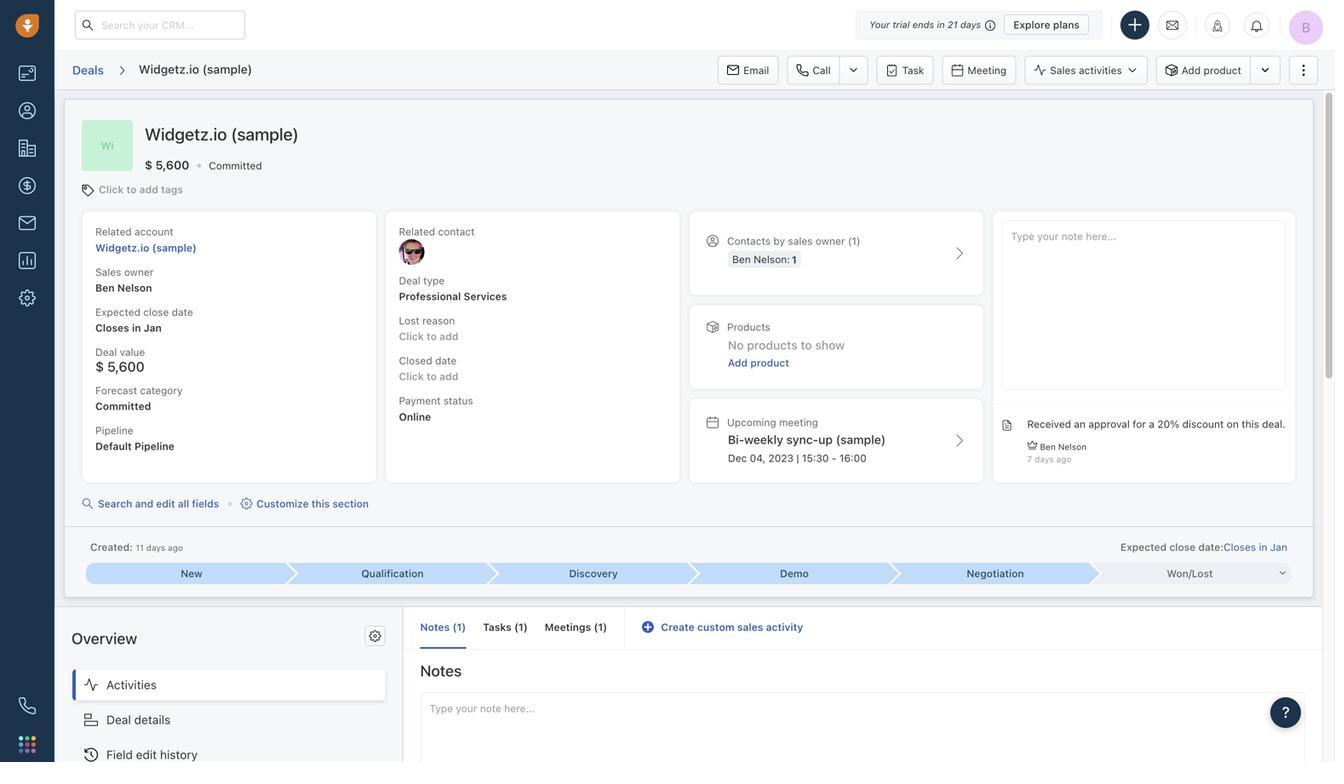 Task type: describe. For each thing, give the bounding box(es) containing it.
date inside expected close date closes in jan
[[172, 306, 193, 318]]

activities
[[1079, 64, 1122, 76]]

0 vertical spatial owner
[[816, 235, 845, 247]]

negotiation link
[[890, 563, 1091, 584]]

ben for ben nelson: 1
[[732, 253, 751, 265]]

a
[[1149, 418, 1155, 430]]

fields
[[192, 498, 219, 510]]

task button
[[877, 56, 934, 85]]

add product link
[[728, 355, 789, 372]]

) for notes ( 1 )
[[462, 621, 466, 633]]

1 horizontal spatial $
[[145, 158, 152, 172]]

customize this section link
[[240, 496, 369, 512]]

closes for expected close date
[[95, 322, 129, 334]]

approval
[[1089, 418, 1130, 430]]

1 horizontal spatial 5,600
[[156, 158, 189, 172]]

create custom sales activity link
[[642, 621, 803, 633]]

widgetz.io (sample) link
[[95, 242, 197, 254]]

contact
[[438, 226, 475, 238]]

meetings
[[545, 621, 591, 633]]

-
[[832, 452, 837, 464]]

field edit history
[[106, 748, 198, 762]]

contacts
[[727, 235, 771, 247]]

jan for expected close date closes in jan
[[144, 322, 162, 334]]

deal value $ 5,600
[[95, 346, 145, 375]]

tasks
[[483, 621, 512, 633]]

2 vertical spatial deal
[[106, 713, 131, 727]]

trial
[[893, 19, 910, 30]]

click for closed date
[[399, 371, 424, 383]]

call
[[813, 64, 831, 76]]

explore
[[1014, 19, 1051, 31]]

by
[[774, 235, 785, 247]]

all
[[178, 498, 189, 510]]

1 vertical spatial widgetz.io
[[145, 124, 227, 144]]

sales owner ben nelson
[[95, 266, 154, 294]]

for
[[1133, 418, 1146, 430]]

wi
[[101, 139, 114, 151]]

section
[[333, 498, 369, 510]]

deal type professional services
[[399, 275, 507, 302]]

20%
[[1158, 418, 1180, 430]]

deal.
[[1262, 418, 1286, 430]]

mng settings image
[[369, 630, 381, 642]]

related contact
[[399, 226, 475, 238]]

explore plans link
[[1004, 14, 1089, 35]]

date inside closed date click to add
[[435, 355, 457, 367]]

1 vertical spatial widgetz.io (sample)
[[145, 124, 299, 144]]

sales for sales activities
[[1050, 64, 1076, 76]]

ago inside created: 11 days ago
[[168, 543, 183, 553]]

0 vertical spatial pipeline
[[95, 425, 133, 436]]

closes in jan link
[[1224, 540, 1288, 554]]

1 horizontal spatial pipeline
[[135, 440, 175, 452]]

5,600 inside deal value $ 5,600
[[107, 359, 145, 375]]

upcoming
[[727, 416, 777, 428]]

Search your CRM... text field
[[75, 11, 245, 40]]

0 vertical spatial widgetz.io
[[139, 62, 199, 76]]

notes for notes ( 1 )
[[420, 621, 450, 633]]

click for lost reason
[[399, 331, 424, 342]]

1 vertical spatial nelson
[[1059, 442, 1087, 452]]

deals link
[[72, 57, 105, 84]]

notes ( 1 )
[[420, 621, 466, 633]]

expected for expected close date
[[95, 306, 140, 318]]

new link
[[86, 563, 287, 584]]

deal for $
[[95, 346, 117, 358]]

1 vertical spatial edit
[[136, 748, 157, 762]]

status
[[444, 395, 473, 407]]

your trial ends in 21 days
[[870, 19, 981, 30]]

dec
[[728, 452, 747, 464]]

$ 5,600
[[145, 158, 189, 172]]

date:
[[1199, 541, 1224, 553]]

forecast
[[95, 384, 137, 396]]

on
[[1227, 418, 1239, 430]]

email
[[744, 64, 769, 76]]

(sample) inside "related account widgetz.io (sample)"
[[152, 242, 197, 254]]

what's new image
[[1212, 20, 1224, 32]]

deal details
[[106, 713, 171, 727]]

received
[[1028, 418, 1072, 430]]

tags
[[161, 184, 183, 196]]

explore plans
[[1014, 19, 1080, 31]]

won
[[1167, 568, 1189, 580]]

category
[[140, 384, 183, 396]]

sales activities
[[1050, 64, 1122, 76]]

default
[[95, 440, 132, 452]]

add for closed date
[[440, 371, 459, 383]]

field
[[106, 748, 133, 762]]

meetings ( 1 )
[[545, 621, 607, 633]]

ben nelson: 1
[[732, 253, 797, 266]]

04,
[[750, 452, 766, 464]]

16:00
[[840, 452, 867, 464]]

(1)
[[848, 235, 861, 247]]

add product button
[[1156, 56, 1250, 85]]

( for notes
[[453, 621, 457, 633]]

/
[[1189, 568, 1192, 580]]

plans
[[1053, 19, 1080, 31]]

widgetz.io inside "related account widgetz.io (sample)"
[[95, 242, 149, 254]]

to inside lost reason click to add
[[427, 331, 437, 342]]

bi-
[[728, 433, 744, 447]]

1 horizontal spatial committed
[[209, 160, 262, 171]]

online
[[399, 411, 431, 423]]

in for expected close date:
[[1259, 541, 1268, 553]]

discovery
[[569, 568, 618, 580]]

committed inside forecast category committed
[[95, 400, 151, 412]]

(sample) inside bi-weekly sync-up (sample) dec 04, 2023 | 15:30 - 16:00
[[836, 433, 886, 447]]

ben for ben nelson
[[1040, 442, 1056, 452]]

1 horizontal spatial lost
[[1192, 568, 1213, 580]]

payment status online
[[399, 395, 473, 423]]

expected close date: closes in jan
[[1121, 541, 1288, 553]]

ends
[[913, 19, 934, 30]]

expected close date closes in jan
[[95, 306, 193, 334]]

email button
[[718, 56, 779, 85]]

close for date:
[[1170, 541, 1196, 553]]

meeting button
[[942, 56, 1016, 85]]

call button
[[787, 56, 839, 85]]

lost inside lost reason click to add
[[399, 315, 420, 327]]



Task type: locate. For each thing, give the bounding box(es) containing it.
deal inside deal value $ 5,600
[[95, 346, 117, 358]]

) for tasks ( 1 )
[[524, 621, 528, 633]]

ben up expected close date closes in jan
[[95, 282, 115, 294]]

1 horizontal spatial sales
[[788, 235, 813, 247]]

product
[[1204, 64, 1242, 76], [751, 357, 789, 369]]

contacts by sales owner (1)
[[727, 235, 861, 247]]

created: 11 days ago
[[90, 541, 183, 553]]

ben up the 7 days ago
[[1040, 442, 1056, 452]]

1 vertical spatial owner
[[124, 266, 154, 278]]

product down the products
[[751, 357, 789, 369]]

1 ) from the left
[[462, 621, 466, 633]]

2 horizontal spatial )
[[603, 621, 607, 633]]

jan right date:
[[1271, 541, 1288, 553]]

notes down notes ( 1 )
[[420, 662, 462, 680]]

received an approval for a 20% discount on this deal.
[[1028, 418, 1286, 430]]

0 horizontal spatial product
[[751, 357, 789, 369]]

2 vertical spatial click
[[399, 371, 424, 383]]

days right 11
[[146, 543, 165, 553]]

1 horizontal spatial related
[[399, 226, 435, 238]]

expected left date:
[[1121, 541, 1167, 553]]

upcoming meeting
[[727, 416, 818, 428]]

0 horizontal spatial )
[[462, 621, 466, 633]]

related inside "related account widgetz.io (sample)"
[[95, 226, 132, 238]]

7 days ago
[[1028, 454, 1072, 464]]

1 vertical spatial this
[[312, 498, 330, 510]]

tasks ( 1 )
[[483, 621, 528, 633]]

) right tasks
[[524, 621, 528, 633]]

11
[[136, 543, 144, 553]]

0 vertical spatial jan
[[144, 322, 162, 334]]

21
[[948, 19, 958, 30]]

add product
[[1182, 64, 1242, 76]]

1 vertical spatial sales
[[737, 621, 764, 633]]

edit right field
[[136, 748, 157, 762]]

search and edit all fields
[[98, 498, 219, 510]]

0 vertical spatial date
[[172, 306, 193, 318]]

qualification
[[362, 568, 424, 580]]

1 for ben nelson: 1
[[792, 254, 797, 266]]

2 horizontal spatial (
[[594, 621, 598, 633]]

phone element
[[10, 689, 44, 723]]

customize this section
[[257, 498, 369, 510]]

add inside 'no products to show add product'
[[728, 357, 748, 369]]

sales for sales owner ben nelson
[[95, 266, 121, 278]]

in right date:
[[1259, 541, 1268, 553]]

2 horizontal spatial days
[[1035, 454, 1054, 464]]

freshworks switcher image
[[19, 736, 36, 753]]

1 notes from the top
[[420, 621, 450, 633]]

deal inside deal type professional services
[[399, 275, 421, 286]]

add inside closed date click to add
[[440, 371, 459, 383]]

2 ( from the left
[[514, 621, 519, 633]]

overview
[[72, 629, 137, 648]]

weekly
[[744, 433, 784, 447]]

ben inside sales owner ben nelson
[[95, 282, 115, 294]]

) for meetings ( 1 )
[[603, 621, 607, 633]]

widgetz.io down search your crm... text box
[[139, 62, 199, 76]]

0 vertical spatial closes
[[95, 322, 129, 334]]

0 horizontal spatial nelson
[[117, 282, 152, 294]]

0 vertical spatial product
[[1204, 64, 1242, 76]]

related up widgetz.io (sample) link
[[95, 226, 132, 238]]

no products to show add product
[[728, 338, 845, 369]]

5,600 up tags
[[156, 158, 189, 172]]

0 horizontal spatial 5,600
[[107, 359, 145, 375]]

5,600 down value
[[107, 359, 145, 375]]

1 horizontal spatial in
[[937, 19, 945, 30]]

nelson:
[[754, 253, 790, 265]]

ben inside ben nelson: 1
[[732, 253, 751, 265]]

widgetz.io (sample) up $ 5,600
[[145, 124, 299, 144]]

add left tags
[[139, 184, 158, 196]]

add down the reason
[[440, 331, 459, 342]]

ben
[[732, 253, 751, 265], [95, 282, 115, 294], [1040, 442, 1056, 452]]

add inside button
[[1182, 64, 1201, 76]]

0 vertical spatial sales
[[1050, 64, 1076, 76]]

sales down widgetz.io (sample) link
[[95, 266, 121, 278]]

0 vertical spatial sales
[[788, 235, 813, 247]]

notes
[[420, 621, 450, 633], [420, 662, 462, 680]]

bi-weekly sync-up (sample) dec 04, 2023 | 15:30 - 16:00
[[728, 433, 886, 464]]

deal left type
[[399, 275, 421, 286]]

professional
[[399, 290, 461, 302]]

close inside expected close date closes in jan
[[143, 306, 169, 318]]

add up status
[[440, 371, 459, 383]]

close up won
[[1170, 541, 1196, 553]]

deal for professional
[[399, 275, 421, 286]]

1 vertical spatial add
[[728, 357, 748, 369]]

2 related from the left
[[399, 226, 435, 238]]

to down the reason
[[427, 331, 437, 342]]

0 vertical spatial widgetz.io (sample)
[[139, 62, 252, 76]]

0 horizontal spatial jan
[[144, 322, 162, 334]]

1 vertical spatial expected
[[1121, 541, 1167, 553]]

in up value
[[132, 322, 141, 334]]

date down widgetz.io (sample) link
[[172, 306, 193, 318]]

in left the 21
[[937, 19, 945, 30]]

1 horizontal spatial product
[[1204, 64, 1242, 76]]

click down closed
[[399, 371, 424, 383]]

1 inside ben nelson: 1
[[792, 254, 797, 266]]

0 horizontal spatial ben
[[95, 282, 115, 294]]

days right the 21
[[961, 19, 981, 30]]

( for meetings
[[594, 621, 598, 633]]

$ inside deal value $ 5,600
[[95, 359, 104, 375]]

expected for expected close date:
[[1121, 541, 1167, 553]]

2 notes from the top
[[420, 662, 462, 680]]

notes right mng settings icon
[[420, 621, 450, 633]]

discount
[[1183, 418, 1224, 430]]

2 ) from the left
[[524, 621, 528, 633]]

payment
[[399, 395, 441, 407]]

( left tasks
[[453, 621, 457, 633]]

0 vertical spatial edit
[[156, 498, 175, 510]]

0 horizontal spatial closes
[[95, 322, 129, 334]]

0 horizontal spatial add
[[728, 357, 748, 369]]

sales for by
[[788, 235, 813, 247]]

send email image
[[1167, 18, 1179, 32]]

pipeline up the default
[[95, 425, 133, 436]]

1 vertical spatial close
[[1170, 541, 1196, 553]]

nelson up expected close date closes in jan
[[117, 282, 152, 294]]

sales right by
[[788, 235, 813, 247]]

demo
[[780, 568, 809, 580]]

0 vertical spatial nelson
[[117, 282, 152, 294]]

this right on
[[1242, 418, 1260, 430]]

forecast category committed
[[95, 384, 183, 412]]

jan for expected close date: closes in jan
[[1271, 541, 1288, 553]]

lost right won
[[1192, 568, 1213, 580]]

0 horizontal spatial (
[[453, 621, 457, 633]]

(sample)
[[202, 62, 252, 76], [231, 124, 299, 144], [152, 242, 197, 254], [836, 433, 886, 447]]

widgetz.io up $ 5,600
[[145, 124, 227, 144]]

expected inside expected close date closes in jan
[[95, 306, 140, 318]]

1 left tasks
[[457, 621, 462, 633]]

to left show at the right
[[801, 338, 812, 352]]

(
[[453, 621, 457, 633], [514, 621, 519, 633], [594, 621, 598, 633]]

1 vertical spatial days
[[1035, 454, 1054, 464]]

( right tasks
[[514, 621, 519, 633]]

product inside button
[[1204, 64, 1242, 76]]

0 vertical spatial add
[[139, 184, 158, 196]]

( for tasks
[[514, 621, 519, 633]]

demo link
[[689, 563, 890, 584]]

expected
[[95, 306, 140, 318], [1121, 541, 1167, 553]]

lost
[[399, 315, 420, 327], [1192, 568, 1213, 580]]

0 horizontal spatial lost
[[399, 315, 420, 327]]

ago down ben nelson
[[1057, 454, 1072, 464]]

1 horizontal spatial )
[[524, 621, 528, 633]]

to down closed
[[427, 371, 437, 383]]

0 horizontal spatial date
[[172, 306, 193, 318]]

meeting
[[779, 416, 818, 428]]

ago
[[1057, 454, 1072, 464], [168, 543, 183, 553]]

product inside 'no products to show add product'
[[751, 357, 789, 369]]

ben nelson
[[1040, 442, 1087, 452]]

close for date
[[143, 306, 169, 318]]

to inside closed date click to add
[[427, 371, 437, 383]]

1 ( from the left
[[453, 621, 457, 633]]

owner inside sales owner ben nelson
[[124, 266, 154, 278]]

no
[[728, 338, 744, 352]]

products
[[727, 321, 771, 333]]

2 vertical spatial ben
[[1040, 442, 1056, 452]]

nelson down the an
[[1059, 442, 1087, 452]]

sync-
[[787, 433, 819, 447]]

click inside closed date click to add
[[399, 371, 424, 383]]

1 for meetings ( 1 )
[[598, 621, 603, 633]]

days right 7
[[1035, 454, 1054, 464]]

expected down sales owner ben nelson
[[95, 306, 140, 318]]

date right closed
[[435, 355, 457, 367]]

( right meetings
[[594, 621, 598, 633]]

customize
[[257, 498, 309, 510]]

1 vertical spatial ago
[[168, 543, 183, 553]]

1 horizontal spatial ago
[[1057, 454, 1072, 464]]

in inside expected close date closes in jan
[[132, 322, 141, 334]]

won / lost
[[1167, 568, 1213, 580]]

1 horizontal spatial this
[[1242, 418, 1260, 430]]

0 vertical spatial $
[[145, 158, 152, 172]]

notes for notes
[[420, 662, 462, 680]]

1 vertical spatial jan
[[1271, 541, 1288, 553]]

related for related account widgetz.io (sample)
[[95, 226, 132, 238]]

pipeline right the default
[[135, 440, 175, 452]]

1 vertical spatial date
[[435, 355, 457, 367]]

1
[[792, 254, 797, 266], [457, 621, 462, 633], [519, 621, 524, 633], [598, 621, 603, 633]]

details
[[134, 713, 171, 727]]

)
[[462, 621, 466, 633], [524, 621, 528, 633], [603, 621, 607, 633]]

days inside created: 11 days ago
[[146, 543, 165, 553]]

$ up forecast on the left bottom of page
[[95, 359, 104, 375]]

jan up value
[[144, 322, 162, 334]]

deals
[[72, 63, 104, 77]]

0 horizontal spatial close
[[143, 306, 169, 318]]

2 vertical spatial days
[[146, 543, 165, 553]]

1 vertical spatial deal
[[95, 346, 117, 358]]

related left the contact
[[399, 226, 435, 238]]

2 vertical spatial in
[[1259, 541, 1268, 553]]

1 horizontal spatial owner
[[816, 235, 845, 247]]

2 horizontal spatial ben
[[1040, 442, 1056, 452]]

0 vertical spatial days
[[961, 19, 981, 30]]

meeting
[[968, 64, 1007, 76]]

closed date click to add
[[399, 355, 459, 383]]

1 right tasks
[[519, 621, 524, 633]]

|
[[797, 452, 799, 464]]

click up closed
[[399, 331, 424, 342]]

closes for expected close date:
[[1224, 541, 1256, 553]]

pipeline
[[95, 425, 133, 436], [135, 440, 175, 452]]

create custom sales activity
[[661, 621, 803, 633]]

product down what's new icon
[[1204, 64, 1242, 76]]

sales left activity
[[737, 621, 764, 633]]

to inside 'no products to show add product'
[[801, 338, 812, 352]]

0 vertical spatial this
[[1242, 418, 1260, 430]]

0 vertical spatial committed
[[209, 160, 262, 171]]

3 ) from the left
[[603, 621, 607, 633]]

0 vertical spatial click
[[99, 184, 124, 196]]

search and edit all fields link
[[82, 496, 219, 512]]

pipeline default pipeline
[[95, 425, 175, 452]]

0 vertical spatial close
[[143, 306, 169, 318]]

2 vertical spatial widgetz.io
[[95, 242, 149, 254]]

owner down widgetz.io (sample) link
[[124, 266, 154, 278]]

add for lost reason
[[440, 331, 459, 342]]

related for related contact
[[399, 226, 435, 238]]

widgetz.io up sales owner ben nelson
[[95, 242, 149, 254]]

1 horizontal spatial date
[[435, 355, 457, 367]]

value
[[120, 346, 145, 358]]

sales
[[1050, 64, 1076, 76], [95, 266, 121, 278]]

15:30
[[802, 452, 829, 464]]

1 vertical spatial closes
[[1224, 541, 1256, 553]]

2 horizontal spatial in
[[1259, 541, 1268, 553]]

1 vertical spatial product
[[751, 357, 789, 369]]

0 vertical spatial lost
[[399, 315, 420, 327]]

an
[[1074, 418, 1086, 430]]

sales left activities
[[1050, 64, 1076, 76]]

click inside lost reason click to add
[[399, 331, 424, 342]]

phone image
[[19, 698, 36, 715]]

edit left all
[[156, 498, 175, 510]]

this left section
[[312, 498, 330, 510]]

0 vertical spatial notes
[[420, 621, 450, 633]]

0 horizontal spatial ago
[[168, 543, 183, 553]]

0 horizontal spatial in
[[132, 322, 141, 334]]

lost left the reason
[[399, 315, 420, 327]]

owner left (1)
[[816, 235, 845, 247]]

click down "wi"
[[99, 184, 124, 196]]

1 horizontal spatial close
[[1170, 541, 1196, 553]]

account
[[135, 226, 173, 238]]

widgetz.io (sample) down search your crm... text box
[[139, 62, 252, 76]]

ben down contacts
[[732, 253, 751, 265]]

add inside lost reason click to add
[[440, 331, 459, 342]]

sales activities button
[[1025, 56, 1156, 85], [1025, 56, 1148, 85]]

owner
[[816, 235, 845, 247], [124, 266, 154, 278]]

to left tags
[[126, 184, 137, 196]]

in for expected close date
[[132, 322, 141, 334]]

1 right meetings
[[598, 621, 603, 633]]

sales for custom
[[737, 621, 764, 633]]

1 vertical spatial 5,600
[[107, 359, 145, 375]]

1 vertical spatial sales
[[95, 266, 121, 278]]

1 for tasks ( 1 )
[[519, 621, 524, 633]]

) left tasks
[[462, 621, 466, 633]]

created:
[[90, 541, 133, 553]]

3 ( from the left
[[594, 621, 598, 633]]

days
[[961, 19, 981, 30], [1035, 454, 1054, 464], [146, 543, 165, 553]]

jan inside expected close date closes in jan
[[144, 322, 162, 334]]

0 horizontal spatial committed
[[95, 400, 151, 412]]

2 vertical spatial add
[[440, 371, 459, 383]]

0 horizontal spatial expected
[[95, 306, 140, 318]]

0 vertical spatial add
[[1182, 64, 1201, 76]]

committed
[[209, 160, 262, 171], [95, 400, 151, 412]]

1 horizontal spatial expected
[[1121, 541, 1167, 553]]

services
[[464, 290, 507, 302]]

date
[[172, 306, 193, 318], [435, 355, 457, 367]]

0 horizontal spatial owner
[[124, 266, 154, 278]]

deal left details
[[106, 713, 131, 727]]

jan
[[144, 322, 162, 334], [1271, 541, 1288, 553]]

$
[[145, 158, 152, 172], [95, 359, 104, 375]]

closes inside expected close date closes in jan
[[95, 322, 129, 334]]

0 vertical spatial 5,600
[[156, 158, 189, 172]]

new
[[181, 568, 203, 580]]

7
[[1028, 454, 1033, 464]]

type
[[423, 275, 445, 286]]

1 related from the left
[[95, 226, 132, 238]]

1 down 'contacts by sales owner (1)'
[[792, 254, 797, 266]]

0 vertical spatial expected
[[95, 306, 140, 318]]

0 vertical spatial ben
[[732, 253, 751, 265]]

0 vertical spatial ago
[[1057, 454, 1072, 464]]

0 horizontal spatial this
[[312, 498, 330, 510]]

nelson
[[117, 282, 152, 294], [1059, 442, 1087, 452]]

committed down forecast on the left bottom of page
[[95, 400, 151, 412]]

0 horizontal spatial pipeline
[[95, 425, 133, 436]]

create
[[661, 621, 695, 633]]

nelson inside sales owner ben nelson
[[117, 282, 152, 294]]

1 horizontal spatial days
[[961, 19, 981, 30]]

$ up click to add tags
[[145, 158, 152, 172]]

add
[[1182, 64, 1201, 76], [728, 357, 748, 369]]

deal left value
[[95, 346, 117, 358]]

edit
[[156, 498, 175, 510], [136, 748, 157, 762]]

close down sales owner ben nelson
[[143, 306, 169, 318]]

task
[[902, 64, 924, 76]]

lost reason click to add
[[399, 315, 459, 342]]

your
[[870, 19, 890, 30]]

) right meetings
[[603, 621, 607, 633]]

1 horizontal spatial (
[[514, 621, 519, 633]]

0 horizontal spatial sales
[[95, 266, 121, 278]]

sales inside sales owner ben nelson
[[95, 266, 121, 278]]

1 for notes ( 1 )
[[457, 621, 462, 633]]

sales
[[788, 235, 813, 247], [737, 621, 764, 633]]

1 horizontal spatial nelson
[[1059, 442, 1087, 452]]

0 vertical spatial deal
[[399, 275, 421, 286]]

1 vertical spatial add
[[440, 331, 459, 342]]

committed right $ 5,600
[[209, 160, 262, 171]]

0 vertical spatial in
[[937, 19, 945, 30]]

ago up new link
[[168, 543, 183, 553]]

products
[[747, 338, 798, 352]]

closes
[[95, 322, 129, 334], [1224, 541, 1256, 553]]

1 vertical spatial click
[[399, 331, 424, 342]]

1 horizontal spatial add
[[1182, 64, 1201, 76]]

1 horizontal spatial jan
[[1271, 541, 1288, 553]]

search
[[98, 498, 132, 510]]



Task type: vqa. For each thing, say whether or not it's contained in the screenshot.
BEN NELSON
yes



